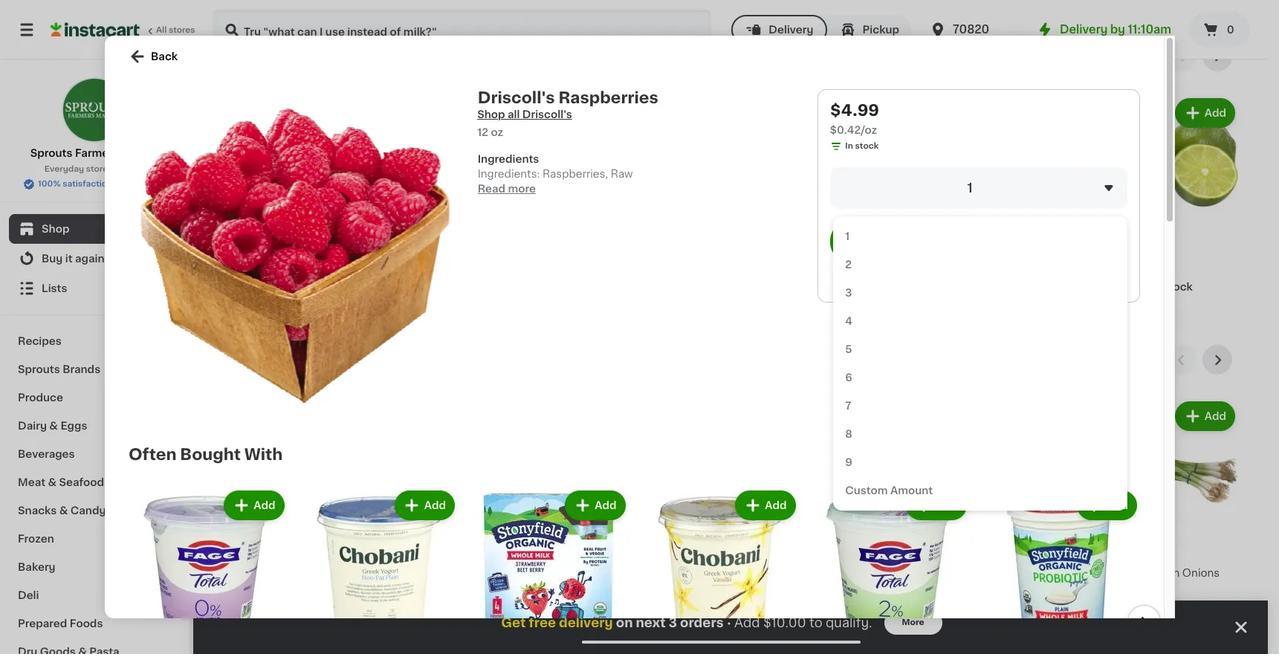 Task type: describe. For each thing, give the bounding box(es) containing it.
item carousel region containing add
[[107, 482, 1161, 654]]

custom
[[845, 486, 888, 496]]

many in stock down cucumber
[[238, 586, 313, 596]]

about for red onion $1.49 / lb about 0.87 lb each
[[810, 598, 842, 608]]

pickup
[[863, 25, 900, 35]]

vegetables
[[273, 352, 366, 368]]

3 inside 'get free delivery on next 3 orders • add $10.00 to qualify.'
[[669, 617, 677, 629]]

30
[[828, 546, 840, 555]]

orders
[[680, 617, 724, 629]]

many in stock inside product group
[[385, 297, 459, 307]]

in inside 0 green bell pepper many in stock
[[1005, 586, 1014, 596]]

add inside product group
[[471, 108, 493, 118]]

red
[[810, 568, 831, 578]]

$3.98 original price: $4.99 element
[[810, 236, 945, 262]]

$1.49
[[810, 583, 839, 593]]

(50+)
[[1110, 355, 1139, 365]]

delivery by 11:10am
[[1060, 24, 1172, 35]]

$1.30 each (estimated) element
[[810, 540, 945, 566]]

candy
[[70, 506, 106, 516]]

produce
[[18, 393, 63, 403]]

bag inside $ 3 98 $4.99 mandarins bag 3 lb bag
[[832, 279, 853, 290]]

7
[[845, 401, 852, 411]]

raspberries,
[[542, 169, 608, 179]]

instacart logo image
[[51, 21, 140, 39]]

sprouts for sprouts farmers market
[[30, 148, 73, 158]]

sprouts farmers market link
[[30, 77, 159, 161]]

0 inside button
[[1227, 25, 1235, 35]]

$ for $ 0 79
[[226, 546, 232, 555]]

many down the 0.43
[[238, 312, 268, 322]]

sprouts farmers market
[[30, 148, 159, 158]]

9
[[845, 457, 853, 468]]

many in stock up delivery
[[532, 601, 606, 611]]

0 inside 0 green bell pepper many in stock
[[966, 546, 979, 563]]

add inside 'get free delivery on next 3 orders • add $10.00 to qualify.'
[[735, 617, 760, 629]]

read
[[478, 184, 505, 194]]

produce link
[[9, 384, 181, 412]]

back button
[[128, 48, 177, 65]]

$1.03
[[411, 563, 438, 573]]

recipes
[[18, 336, 62, 347]]

1 inside 1 2 3 4 5 6 7 8 9 custom amount
[[845, 231, 850, 242]]

red onion $1.49 / lb about 0.87 lb each
[[810, 568, 908, 608]]

onions
[[1183, 568, 1220, 578]]

shop link
[[9, 214, 181, 244]]

fresh vegetables
[[223, 352, 366, 368]]

list box containing 1
[[833, 216, 1128, 511]]

melissa's baby dutch yellow potatoes 24 oz bag
[[664, 568, 776, 608]]

0 vertical spatial 50
[[1127, 243, 1139, 252]]

& for dairy
[[49, 421, 58, 431]]

view all (50+) button
[[1061, 345, 1156, 375]]

driscoll's
[[478, 90, 555, 106]]

each inside red onion $1.49 / lb about 0.87 lb each
[[882, 598, 908, 608]]

baby
[[714, 568, 741, 578]]

(est.) inside $1.30 each (estimated) element
[[871, 546, 896, 555]]

everyday store prices
[[44, 165, 136, 173]]

shop inside shop link
[[42, 224, 69, 234]]

service type group
[[732, 15, 912, 45]]

back
[[151, 51, 177, 62]]

view
[[1067, 355, 1093, 365]]

$ 0 79
[[226, 546, 257, 563]]

sponsored badge image
[[664, 612, 708, 620]]

$0.42/oz
[[830, 125, 878, 135]]

5
[[845, 344, 852, 355]]

ct inside medium hass avocado 1 ct
[[377, 279, 388, 290]]

sprouts brands
[[18, 364, 101, 375]]

1 inside $ 0 organic green onions 1 bunch
[[1104, 583, 1108, 593]]

each (est.) inside $1.30 each (estimated) element
[[846, 546, 896, 555]]

organic inside $ 0 organic green onions 1 bunch
[[1104, 568, 1146, 578]]

many down bunch
[[1119, 601, 1149, 611]]

1 inside field
[[967, 182, 973, 194]]

fresh
[[223, 352, 269, 368]]

prices
[[110, 165, 136, 173]]

each (est.) for $ 0 86
[[411, 546, 460, 555]]

about for yellow onion $1.25 / lb about 0.69 lb each
[[370, 607, 402, 618]]

everyday
[[44, 165, 84, 173]]

organic inside organic cilantro 1 ct
[[517, 568, 558, 578]]

$ 0 25
[[226, 242, 258, 259]]

$ for $ 0 86
[[373, 546, 379, 555]]

bunch
[[1111, 583, 1145, 593]]

cucumber
[[223, 568, 278, 578]]

snacks & candy
[[18, 506, 106, 516]]

$10.00
[[764, 617, 807, 629]]

0 for $ 0 organic green onions 1 bunch
[[1113, 546, 1125, 563]]

all
[[156, 26, 167, 34]]

stores
[[169, 26, 195, 34]]

green inside $ 0 organic green onions 1 bunch
[[1148, 568, 1180, 578]]

about inside banana $0.59 / lb about 0.43 lb each
[[223, 294, 255, 304]]

get free delivery on next 3 orders • add $10.00 to qualify.
[[501, 617, 873, 629]]

to
[[810, 617, 823, 629]]

guarantee
[[114, 180, 158, 188]]

& for meat
[[48, 477, 57, 488]]

bag inside melissa's baby dutch yellow potatoes 24 oz bag
[[695, 598, 715, 608]]

many down cucumber
[[238, 586, 268, 596]]

oz for melissa's
[[680, 598, 692, 608]]

lime
[[1104, 264, 1129, 275]]

raspberries
[[558, 90, 658, 106]]

yellow onion $1.25 / lb about 0.69 lb each
[[370, 578, 469, 618]]

•
[[727, 617, 732, 629]]

$0.25 each (estimated) element
[[223, 236, 358, 262]]

lb up the 0.43
[[264, 279, 274, 290]]

recipes link
[[9, 327, 181, 355]]

in inside product group
[[417, 297, 427, 307]]

lb up 0.69
[[407, 593, 417, 603]]

delivery button
[[732, 15, 827, 45]]

all inside driscoll's raspberries shop all driscoll's 12 oz
[[508, 109, 520, 120]]

$ 0 organic green onions 1 bunch
[[1104, 546, 1220, 593]]

many in stock up 4 at the right
[[825, 297, 900, 307]]

ct inside organic cilantro 1 ct
[[524, 583, 535, 593]]

market
[[122, 148, 159, 158]]

100% satisfaction guarantee button
[[23, 175, 166, 190]]

ingredients ingredients: raspberries, raw read more
[[478, 154, 633, 194]]

$0.59
[[223, 279, 254, 290]]

main content containing 0
[[193, 24, 1269, 654]]

0 green bell pepper many in stock
[[957, 546, 1052, 596]]

free
[[529, 617, 556, 629]]

0 button
[[1190, 12, 1251, 48]]

medium
[[370, 264, 412, 275]]

ingredients button
[[478, 152, 800, 167]]

it
[[65, 254, 73, 264]]

1 2 3 4 5 6 7 8 9 custom amount
[[845, 231, 933, 496]]

all stores
[[156, 26, 195, 34]]

delivery for delivery by 11:10am
[[1060, 24, 1108, 35]]

bakery link
[[9, 553, 181, 582]]

by
[[1111, 24, 1126, 35]]

delivery for delivery
[[769, 25, 814, 35]]

$4.99 $0.42/oz
[[830, 103, 879, 135]]

1 inside organic cilantro 1 ct
[[517, 583, 521, 593]]

& for snacks
[[59, 506, 68, 516]]

many in stock down '0.87'
[[825, 616, 900, 626]]

organic up 29
[[518, 523, 561, 533]]

beverages
[[18, 449, 75, 460]]

organic up $ 0 organic green onions 1 bunch
[[1105, 523, 1148, 533]]

often
[[128, 447, 176, 463]]

more
[[902, 619, 925, 627]]

lb right '0.87'
[[870, 598, 880, 608]]

100% satisfaction guarantee
[[38, 180, 158, 188]]

$ 3 50
[[666, 546, 698, 563]]

0 for $ 0 79
[[232, 546, 245, 563]]

each inside banana $0.59 / lb about 0.43 lb each
[[296, 294, 322, 304]]

qualify.
[[826, 617, 873, 629]]

0 for $ 0 25
[[232, 242, 245, 259]]

foods
[[70, 619, 103, 629]]



Task type: vqa. For each thing, say whether or not it's contained in the screenshot.
the in inside the 0 Green Bell Pepper Many in stock
yes



Task type: locate. For each thing, give the bounding box(es) containing it.
2 horizontal spatial (est.)
[[871, 546, 896, 555]]

sprouts brands link
[[9, 355, 181, 384]]

0 inside $ 0 organic green onions 1 bunch
[[1113, 546, 1125, 563]]

lb right 0.69
[[431, 607, 440, 618]]

many inside product group
[[385, 297, 415, 307]]

3
[[819, 242, 831, 259], [810, 279, 817, 290], [845, 288, 852, 298], [672, 546, 684, 563], [669, 617, 677, 629]]

0 horizontal spatial oz
[[491, 127, 504, 138]]

main content
[[193, 24, 1269, 654]]

11:10am
[[1129, 24, 1172, 35]]

(est.) up $1.03
[[436, 546, 460, 555]]

$ for $ 1 29
[[520, 546, 526, 555]]

sprouts for sprouts brands
[[18, 364, 60, 375]]

1 horizontal spatial all
[[1095, 355, 1108, 365]]

ct down $ 1 29
[[524, 583, 535, 593]]

brands
[[63, 364, 101, 375]]

each (est.) right 30
[[846, 546, 896, 555]]

organic cilantro 1 ct
[[517, 568, 602, 593]]

0 horizontal spatial about
[[223, 294, 255, 304]]

many up 4 at the right
[[825, 297, 855, 307]]

$ for $ 3 50
[[666, 546, 672, 555]]

1 vertical spatial shop
[[42, 224, 69, 234]]

about down $1.49
[[810, 598, 842, 608]]

70820 button
[[930, 9, 1019, 51]]

beverages link
[[9, 440, 181, 468]]

all right 'view'
[[1095, 355, 1108, 365]]

each (est.)
[[264, 242, 313, 251], [411, 546, 460, 555], [846, 546, 896, 555]]

shop up buy
[[42, 224, 69, 234]]

0 horizontal spatial all
[[508, 109, 520, 120]]

many up "free"
[[532, 601, 562, 611]]

on
[[616, 617, 633, 629]]

seafood
[[59, 477, 104, 488]]

organic up bunch
[[1104, 568, 1146, 578]]

sprouts inside 'link'
[[18, 364, 60, 375]]

stock inside product group
[[429, 297, 459, 307]]

$ left 00
[[373, 243, 379, 252]]

0 for $ 0 86
[[379, 546, 391, 563]]

each right 30
[[846, 546, 869, 555]]

in stock
[[845, 142, 879, 150]]

$4.99
[[830, 103, 879, 118], [851, 249, 881, 260]]

oz inside melissa's baby dutch yellow potatoes 24 oz bag
[[680, 598, 692, 608]]

6
[[845, 373, 852, 383]]

shop up '12'
[[478, 109, 505, 120]]

$ 1 29
[[520, 546, 546, 563]]

lb right the 0.43
[[284, 294, 293, 304]]

more
[[508, 184, 536, 194]]

0 horizontal spatial /
[[257, 279, 261, 290]]

0 horizontal spatial green
[[957, 568, 989, 578]]

100%
[[38, 180, 61, 188]]

bag down "mandarins"
[[832, 279, 853, 290]]

1 horizontal spatial green
[[1148, 568, 1180, 578]]

1 horizontal spatial oz
[[680, 598, 692, 608]]

treatment tracker modal dialog
[[193, 601, 1269, 654]]

pickup button
[[827, 15, 912, 45]]

1 horizontal spatial shop
[[478, 109, 505, 120]]

in
[[1151, 282, 1161, 293], [417, 297, 427, 307], [858, 297, 867, 307], [270, 312, 280, 322], [270, 586, 280, 596], [1005, 586, 1014, 596], [564, 601, 574, 611], [1151, 601, 1161, 611], [858, 616, 867, 626], [417, 625, 427, 636]]

many in stock down bunch
[[1119, 601, 1193, 611]]

/ inside banana $0.59 / lb about 0.43 lb each
[[257, 279, 261, 290]]

70820
[[953, 24, 990, 35]]

each right the 0.43
[[296, 294, 322, 304]]

& left candy
[[59, 506, 68, 516]]

0 vertical spatial shop
[[478, 109, 505, 120]]

stock inside lime many in stock
[[1164, 282, 1193, 293]]

/ right $1.49
[[841, 583, 846, 593]]

$ inside '$ 0 25'
[[226, 243, 232, 252]]

about down the $1.25
[[370, 607, 402, 618]]

1 horizontal spatial each (est.)
[[411, 546, 460, 555]]

yellow up the $1.25
[[370, 578, 403, 588]]

driscoll's
[[523, 109, 572, 120]]

oz right '12'
[[491, 127, 504, 138]]

green left bell
[[957, 568, 989, 578]]

dairy & eggs link
[[9, 412, 181, 440]]

view all (50+)
[[1067, 355, 1139, 365]]

lb down "mandarins"
[[820, 279, 830, 290]]

0 horizontal spatial each (est.)
[[264, 242, 313, 251]]

(est.)
[[288, 242, 313, 251], [436, 546, 460, 555], [871, 546, 896, 555]]

hass
[[415, 264, 441, 275]]

delivery by 11:10am link
[[1037, 21, 1172, 39]]

$ inside $ 3 50
[[666, 546, 672, 555]]

1 horizontal spatial bag
[[832, 279, 853, 290]]

shop inside driscoll's raspberries shop all driscoll's 12 oz
[[478, 109, 505, 120]]

many down medium
[[385, 297, 415, 307]]

98
[[832, 243, 845, 252]]

sprouts farmers market logo image
[[62, 77, 128, 143]]

many
[[1119, 282, 1149, 293], [385, 297, 415, 307], [825, 297, 855, 307], [238, 312, 268, 322], [238, 586, 268, 596], [972, 586, 1002, 596], [532, 601, 562, 611], [1119, 601, 1149, 611], [825, 616, 855, 626], [385, 625, 415, 636]]

stock inside 0 green bell pepper many in stock
[[1017, 586, 1047, 596]]

item carousel region
[[223, 42, 1239, 333], [223, 345, 1239, 647], [107, 482, 1161, 654]]

0 horizontal spatial shop
[[42, 224, 69, 234]]

0 horizontal spatial 50
[[686, 546, 698, 555]]

&
[[49, 421, 58, 431], [48, 477, 57, 488], [59, 506, 68, 516]]

$ 3 98 $4.99 mandarins bag 3 lb bag
[[810, 242, 888, 290]]

$0.86 each (estimated) original price: $1.03 element
[[370, 540, 505, 575]]

dairy & eggs
[[18, 421, 87, 431]]

each right 25
[[264, 242, 286, 251]]

$ for $ 1 00
[[373, 243, 379, 252]]

each up $1.03
[[411, 546, 434, 555]]

medium hass avocado 1 ct
[[370, 264, 490, 290]]

many down the "lime"
[[1119, 282, 1149, 293]]

0 vertical spatial sprouts
[[30, 148, 73, 158]]

bag
[[868, 264, 888, 275]]

bakery
[[18, 562, 55, 573]]

(est.) up banana $0.59 / lb about 0.43 lb each
[[288, 242, 313, 251]]

onion down $1.03
[[406, 578, 437, 588]]

yellow inside yellow onion $1.25 / lb about 0.69 lb each
[[370, 578, 403, 588]]

bought
[[180, 447, 240, 463]]

0 horizontal spatial yellow
[[370, 578, 403, 588]]

1 vertical spatial sprouts
[[18, 364, 60, 375]]

0 horizontal spatial bag
[[695, 598, 715, 608]]

all inside popup button
[[1095, 355, 1108, 365]]

onion inside yellow onion $1.25 / lb about 0.69 lb each
[[406, 578, 437, 588]]

about down $0.59
[[223, 294, 255, 304]]

each inside yellow onion $1.25 / lb about 0.69 lb each
[[443, 607, 469, 618]]

raw
[[611, 169, 633, 179]]

$ inside $ 1 00
[[373, 243, 379, 252]]

$ left 98
[[813, 243, 819, 252]]

ingredients
[[478, 154, 539, 164]]

each (est.) right 25
[[264, 242, 313, 251]]

product group
[[223, 95, 358, 328], [370, 95, 505, 313], [517, 95, 652, 328], [810, 95, 945, 313], [1104, 95, 1239, 298], [223, 399, 358, 601], [664, 399, 798, 624], [1104, 399, 1239, 616], [128, 488, 287, 654], [299, 488, 458, 654], [470, 488, 628, 654], [640, 488, 799, 654], [811, 488, 970, 654], [982, 488, 1140, 654]]

1 vertical spatial 50
[[686, 546, 698, 555]]

1 horizontal spatial ct
[[524, 583, 535, 593]]

$ for $ 3 98 $4.99 mandarins bag 3 lb bag
[[813, 243, 819, 252]]

delivery inside button
[[769, 25, 814, 35]]

many in stock down 0.69
[[385, 625, 459, 636]]

1 vertical spatial $4.99
[[851, 249, 881, 260]]

0 vertical spatial $4.99
[[830, 103, 879, 118]]

often bought with
[[128, 447, 282, 463]]

$ inside the $ 0 86
[[373, 546, 379, 555]]

each up more at the right bottom of the page
[[882, 598, 908, 608]]

sprouts up everyday
[[30, 148, 73, 158]]

read more button
[[478, 181, 536, 196]]

1 horizontal spatial (est.)
[[436, 546, 460, 555]]

prepared foods link
[[9, 610, 181, 638]]

green inside 0 green bell pepper many in stock
[[957, 568, 989, 578]]

many in stock down medium hass avocado 1 ct
[[385, 297, 459, 307]]

meat & seafood link
[[9, 468, 181, 497]]

each (est.) inside the $0.86 each (estimated) original price: $1.03 element
[[411, 546, 460, 555]]

all
[[508, 109, 520, 120], [1095, 355, 1108, 365]]

3 inside 1 2 3 4 5 6 7 8 9 custom amount
[[845, 288, 852, 298]]

2 horizontal spatial about
[[810, 598, 842, 608]]

product group containing 1
[[370, 95, 505, 313]]

add
[[471, 108, 493, 118], [618, 108, 640, 118], [1205, 108, 1227, 118], [1205, 412, 1227, 422], [253, 500, 275, 511], [424, 500, 446, 511], [595, 500, 616, 511], [765, 500, 787, 511], [936, 500, 958, 511], [1107, 500, 1128, 511], [735, 617, 760, 629]]

each
[[264, 242, 286, 251], [296, 294, 322, 304], [411, 546, 434, 555], [846, 546, 869, 555], [882, 598, 908, 608], [443, 607, 469, 618]]

/ up the 0.43
[[257, 279, 261, 290]]

2 horizontal spatial each (est.)
[[846, 546, 896, 555]]

$ left 29
[[520, 546, 526, 555]]

all down driscoll's
[[508, 109, 520, 120]]

& right meat
[[48, 477, 57, 488]]

(est.) inside the $0.86 each (estimated) original price: $1.03 element
[[436, 546, 460, 555]]

1 vertical spatial ct
[[524, 583, 535, 593]]

12
[[478, 127, 489, 138]]

stock
[[855, 142, 879, 150], [1164, 282, 1193, 293], [429, 297, 459, 307], [870, 297, 900, 307], [283, 312, 313, 322], [283, 586, 313, 596], [1017, 586, 1047, 596], [576, 601, 606, 611], [1164, 601, 1193, 611], [870, 616, 900, 626], [429, 625, 459, 636]]

bag up orders
[[695, 598, 715, 608]]

0 vertical spatial oz
[[491, 127, 504, 138]]

0 horizontal spatial (est.)
[[288, 242, 313, 251]]

onion for $1.49 / lb
[[834, 568, 866, 578]]

0 vertical spatial all
[[508, 109, 520, 120]]

1 horizontal spatial /
[[400, 593, 405, 603]]

2 green from the left
[[1148, 568, 1180, 578]]

organic down $ 1 29
[[517, 568, 558, 578]]

$ left 25
[[226, 243, 232, 252]]

organic
[[518, 523, 561, 533], [1105, 523, 1148, 533], [517, 568, 558, 578], [1104, 568, 1146, 578]]

0 vertical spatial ct
[[377, 279, 388, 290]]

sprouts down the recipes
[[18, 364, 60, 375]]

again
[[75, 254, 105, 264]]

$ inside $ 0 organic green onions 1 bunch
[[1107, 546, 1113, 555]]

about inside yellow onion $1.25 / lb about 0.69 lb each
[[370, 607, 402, 618]]

1 vertical spatial all
[[1095, 355, 1108, 365]]

1 inside medium hass avocado 1 ct
[[370, 279, 374, 290]]

many down 0.69
[[385, 625, 415, 636]]

1 horizontal spatial yellow
[[664, 583, 697, 593]]

0.43
[[257, 294, 281, 304]]

deli link
[[9, 582, 181, 610]]

& left the eggs
[[49, 421, 58, 431]]

/ for yellow onion $1.25 / lb about 0.69 lb each
[[400, 593, 405, 603]]

lists
[[42, 283, 67, 294]]

many down '0.87'
[[825, 616, 855, 626]]

onion down 30
[[834, 568, 866, 578]]

$ up bunch
[[1107, 546, 1113, 555]]

$ left 79
[[226, 546, 232, 555]]

each right 0.69
[[443, 607, 469, 618]]

1 vertical spatial &
[[48, 477, 57, 488]]

$ up melissa's
[[666, 546, 672, 555]]

lb inside $ 3 98 $4.99 mandarins bag 3 lb bag
[[820, 279, 830, 290]]

each (est.) inside $0.25 each (estimated) element
[[264, 242, 313, 251]]

prepared foods
[[18, 619, 103, 629]]

banana
[[223, 264, 262, 275]]

onion
[[834, 568, 866, 578], [406, 578, 437, 588]]

1 horizontal spatial about
[[370, 607, 402, 618]]

$4.99 up '$0.42/oz'
[[830, 103, 879, 118]]

green left onions
[[1148, 568, 1180, 578]]

/ inside yellow onion $1.25 / lb about 0.69 lb each
[[400, 593, 405, 603]]

snacks & candy link
[[9, 497, 181, 525]]

$ left 86
[[373, 546, 379, 555]]

0 horizontal spatial delivery
[[769, 25, 814, 35]]

driscoll's raspberries image
[[140, 101, 450, 410]]

79
[[246, 546, 257, 555]]

1 horizontal spatial delivery
[[1060, 24, 1108, 35]]

add button inside product group
[[443, 100, 500, 126]]

shop
[[478, 109, 505, 120], [42, 224, 69, 234]]

(est.) up red onion $1.49 / lb about 0.87 lb each on the bottom right
[[871, 546, 896, 555]]

50 up melissa's
[[686, 546, 698, 555]]

1 horizontal spatial onion
[[834, 568, 866, 578]]

0 horizontal spatial ct
[[377, 279, 388, 290]]

1 horizontal spatial 50
[[1127, 243, 1139, 252]]

1 field
[[830, 167, 1128, 209]]

1 vertical spatial bag
[[695, 598, 715, 608]]

yellow
[[370, 578, 403, 588], [664, 583, 697, 593]]

50 up the "lime"
[[1127, 243, 1139, 252]]

yellow inside melissa's baby dutch yellow potatoes 24 oz bag
[[664, 583, 697, 593]]

next
[[636, 617, 666, 629]]

many down bell
[[972, 586, 1002, 596]]

each (est.) for $ 0 25
[[264, 242, 313, 251]]

$4.99 up bag
[[851, 249, 881, 260]]

1 vertical spatial oz
[[680, 598, 692, 608]]

0.87
[[845, 598, 867, 608]]

/ right the $1.25
[[400, 593, 405, 603]]

deli
[[18, 590, 39, 601]]

oz up the sponsored badge image
[[680, 598, 692, 608]]

melissa's
[[664, 568, 711, 578]]

(est.) for $ 0 86
[[436, 546, 460, 555]]

$ for $ 0 25
[[226, 243, 232, 252]]

oz for driscoll's
[[491, 127, 504, 138]]

buy
[[42, 254, 63, 264]]

oz inside driscoll's raspberries shop all driscoll's 12 oz
[[491, 127, 504, 138]]

yellow down melissa's
[[664, 583, 697, 593]]

/ for red onion $1.49 / lb about 0.87 lb each
[[841, 583, 846, 593]]

lime many in stock
[[1104, 264, 1193, 293]]

24
[[664, 598, 677, 608]]

ingredients:
[[478, 169, 540, 179]]

0 vertical spatial &
[[49, 421, 58, 431]]

$ inside $ 1 29
[[520, 546, 526, 555]]

$4.99 inside $ 3 98 $4.99 mandarins bag 3 lb bag
[[851, 249, 881, 260]]

0 vertical spatial bag
[[832, 279, 853, 290]]

many in stock
[[385, 297, 459, 307], [825, 297, 900, 307], [238, 312, 313, 322], [238, 586, 313, 596], [532, 601, 606, 611], [1119, 601, 1193, 611], [825, 616, 900, 626], [385, 625, 459, 636]]

ct down medium
[[377, 279, 388, 290]]

1 green from the left
[[957, 568, 989, 578]]

2 horizontal spatial /
[[841, 583, 846, 593]]

in
[[845, 142, 853, 150]]

$ for $ 0 organic green onions 1 bunch
[[1107, 546, 1113, 555]]

lb up '0.87'
[[848, 583, 858, 593]]

each (est.) up $1.03
[[411, 546, 460, 555]]

about inside red onion $1.49 / lb about 0.87 lb each
[[810, 598, 842, 608]]

2 vertical spatial &
[[59, 506, 68, 516]]

dairy
[[18, 421, 47, 431]]

many inside 0 green bell pepper many in stock
[[972, 586, 1002, 596]]

$ inside "$ 0 79"
[[226, 546, 232, 555]]

onion for $1.25 / lb
[[406, 578, 437, 588]]

50 inside $ 3 50
[[686, 546, 698, 555]]

list box
[[833, 216, 1128, 511]]

0 horizontal spatial onion
[[406, 578, 437, 588]]

bell
[[992, 568, 1011, 578]]

onion inside red onion $1.49 / lb about 0.87 lb each
[[834, 568, 866, 578]]

$ inside $ 3 98 $4.99 mandarins bag 3 lb bag
[[813, 243, 819, 252]]

/ inside red onion $1.49 / lb about 0.87 lb each
[[841, 583, 846, 593]]

more button
[[885, 611, 943, 635]]

many inside lime many in stock
[[1119, 282, 1149, 293]]

in inside lime many in stock
[[1151, 282, 1161, 293]]

None search field
[[213, 9, 713, 51]]

(est.) inside $0.25 each (estimated) element
[[288, 242, 313, 251]]

store
[[86, 165, 108, 173]]

many in stock down the 0.43
[[238, 312, 313, 322]]

oz
[[491, 127, 504, 138], [680, 598, 692, 608]]

(est.) for $ 0 25
[[288, 242, 313, 251]]



